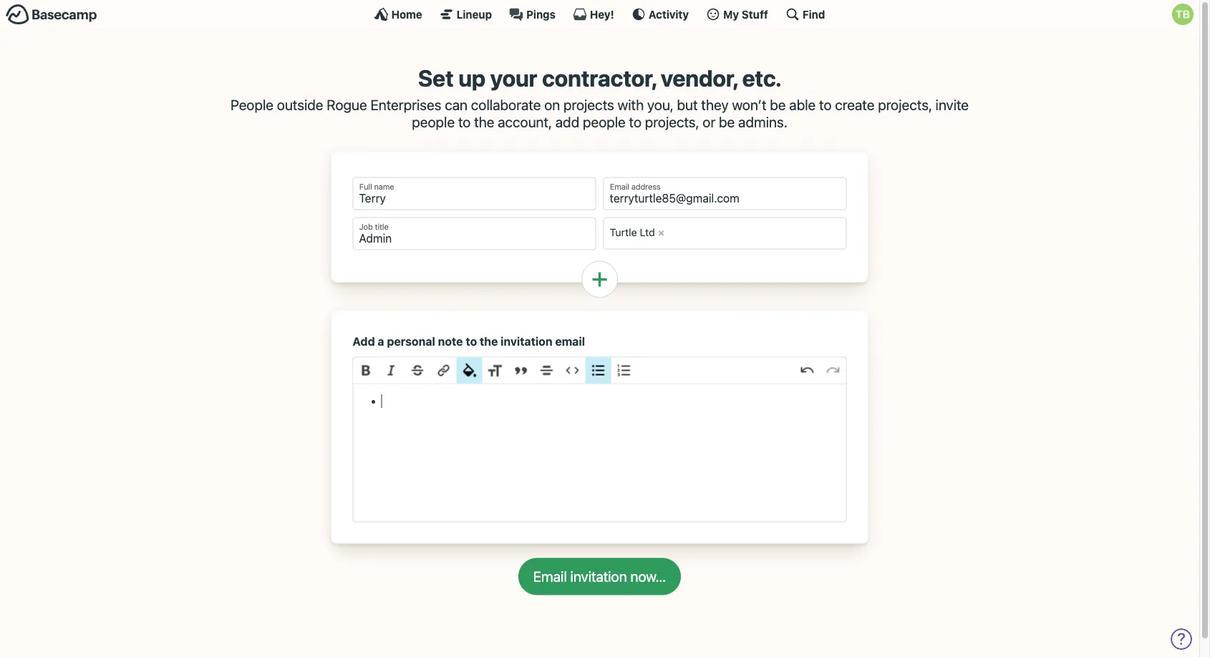 Task type: describe. For each thing, give the bounding box(es) containing it.
the inside set up your contractor, vendor, etc. people outside rogue enterprises can collaborate on projects with you, but they won't be able to create projects, invite people to the account, add people to projects, or be admins.
[[474, 114, 494, 130]]

up
[[458, 64, 486, 92]]

invite
[[936, 96, 969, 113]]

projects
[[564, 96, 614, 113]]

Full name text field
[[353, 177, 596, 210]]

ltd
[[640, 226, 655, 239]]

2 people from the left
[[583, 114, 626, 130]]

people
[[231, 96, 274, 113]]

1 horizontal spatial be
[[770, 96, 786, 113]]

Email address email field
[[603, 177, 847, 210]]

add
[[353, 335, 375, 348]]

vendor,
[[661, 64, 738, 92]]

title
[[375, 222, 389, 232]]

1 vertical spatial the
[[480, 335, 498, 348]]

set
[[418, 64, 454, 92]]

invitation
[[501, 335, 553, 348]]

0 horizontal spatial be
[[719, 114, 735, 130]]

won't
[[732, 96, 767, 113]]

account,
[[498, 114, 552, 130]]

email
[[610, 182, 629, 192]]

find button
[[785, 7, 825, 21]]

they
[[701, 96, 729, 113]]

with
[[618, 96, 644, 113]]

find
[[803, 8, 825, 20]]

set up your contractor, vendor, etc. people outside rogue enterprises can collaborate on projects with you, but they won't be able to create projects, invite people to the account, add people to projects, or be admins.
[[231, 64, 969, 130]]

× link
[[654, 226, 669, 240]]

but
[[677, 96, 698, 113]]

add
[[556, 114, 579, 130]]

my stuff button
[[706, 7, 768, 21]]

Type your note here… text field
[[353, 384, 846, 522]]

job title
[[359, 222, 389, 232]]

you,
[[647, 96, 674, 113]]

hey!
[[590, 8, 614, 20]]

enterprises
[[371, 96, 441, 113]]

name
[[374, 182, 394, 192]]

switch accounts image
[[6, 4, 97, 26]]

Job title (optional) text field
[[353, 217, 596, 250]]

outside
[[277, 96, 323, 113]]

on
[[544, 96, 560, 113]]

full name
[[359, 182, 394, 192]]



Task type: locate. For each thing, give the bounding box(es) containing it.
be
[[770, 96, 786, 113], [719, 114, 735, 130]]

admins.
[[738, 114, 788, 130]]

activity link
[[631, 7, 689, 21]]

job
[[359, 222, 373, 232]]

a
[[378, 335, 384, 348]]

turtle ltd ×
[[610, 226, 665, 239]]

tim burton image
[[1172, 4, 1194, 25]]

note
[[438, 335, 463, 348]]

my stuff
[[723, 8, 768, 20]]

activity
[[649, 8, 689, 20]]

stuff
[[742, 8, 768, 20]]

main element
[[0, 0, 1199, 28]]

to right "note"
[[466, 335, 477, 348]]

be right or
[[719, 114, 735, 130]]

rogue
[[327, 96, 367, 113]]

address
[[632, 182, 661, 192]]

email address
[[610, 182, 661, 192]]

0 horizontal spatial people
[[412, 114, 455, 130]]

be up admins.
[[770, 96, 786, 113]]

personal
[[387, 335, 435, 348]]

1 horizontal spatial people
[[583, 114, 626, 130]]

collaborate
[[471, 96, 541, 113]]

0 horizontal spatial projects,
[[645, 114, 699, 130]]

pings button
[[509, 7, 556, 21]]

can
[[445, 96, 468, 113]]

to down with
[[629, 114, 642, 130]]

turtle
[[610, 226, 637, 239]]

add a personal note to the invitation email
[[353, 335, 585, 348]]

0 vertical spatial the
[[474, 114, 494, 130]]

people down can
[[412, 114, 455, 130]]

1 horizontal spatial projects,
[[878, 96, 932, 113]]

my
[[723, 8, 739, 20]]

etc.
[[742, 64, 781, 92]]

contractor,
[[542, 64, 656, 92]]

to
[[819, 96, 832, 113], [458, 114, 471, 130], [629, 114, 642, 130], [466, 335, 477, 348]]

hey! button
[[573, 7, 614, 21]]

the left "invitation"
[[480, 335, 498, 348]]

None submit
[[518, 558, 681, 596]]

the
[[474, 114, 494, 130], [480, 335, 498, 348]]

people
[[412, 114, 455, 130], [583, 114, 626, 130]]

the down the collaborate
[[474, 114, 494, 130]]

projects, left invite
[[878, 96, 932, 113]]

able
[[789, 96, 816, 113]]

Type company/org name… text field
[[670, 224, 840, 243]]

projects,
[[878, 96, 932, 113], [645, 114, 699, 130]]

your
[[490, 64, 537, 92]]

create
[[835, 96, 875, 113]]

to right able
[[819, 96, 832, 113]]

home link
[[374, 7, 422, 21]]

projects, down 'you,' on the top right of the page
[[645, 114, 699, 130]]

×
[[658, 226, 665, 239]]

pings
[[526, 8, 556, 20]]

full
[[359, 182, 372, 192]]

people down the projects
[[583, 114, 626, 130]]

home
[[391, 8, 422, 20]]

email
[[555, 335, 585, 348]]

lineup
[[457, 8, 492, 20]]

or
[[703, 114, 716, 130]]

lineup link
[[439, 7, 492, 21]]

1 people from the left
[[412, 114, 455, 130]]

to down can
[[458, 114, 471, 130]]



Task type: vqa. For each thing, say whether or not it's contained in the screenshot.
Set up your contractor, vendor, etc. People outside Rogue Enterprises can collaborate on projects with you, but they won't be able to create projects, invite people to the account, add people to projects, or be admins.
yes



